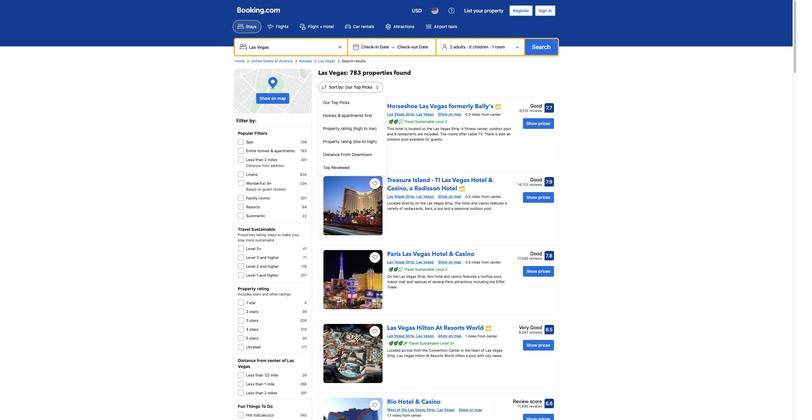 Task type: vqa. For each thing, say whether or not it's contained in the screenshot.
service within the the We use state of the art technology and offer 24/7 customer service to make it easy for your customers to book.
no



Task type: locate. For each thing, give the bounding box(es) containing it.
1 vertical spatial rooms
[[259, 196, 270, 200]]

from for located across from the convention center in the heart of las vegas strip, las vegas hilton at resorts world offers a pool with city views.
[[414, 348, 421, 353]]

indoor
[[387, 280, 398, 284]]

scored 7.7 element
[[544, 103, 554, 113]]

from up heart
[[478, 334, 486, 339]]

from down rio hotel & casino
[[402, 413, 410, 418]]

1 travel sustainable level 2 from the top
[[404, 119, 447, 124]]

· left 0
[[467, 44, 468, 49]]

0 vertical spatial search
[[532, 43, 551, 50]]

first
[[365, 113, 372, 118]]

date
[[380, 44, 389, 49], [419, 44, 428, 49]]

vegas inside 'on the las vegas strip, this hotel and casino features a rooftop pool, indoor mall and replicas of several paris attractions including the eiffel tower.'
[[406, 274, 416, 279]]

6.6
[[546, 401, 553, 406]]

casino
[[478, 201, 489, 205], [451, 274, 462, 279]]

783 down search results
[[350, 69, 361, 77]]

apartments
[[342, 113, 364, 118], [274, 148, 295, 153]]

of inside located across from the convention center in the heart of las vegas strip, las vegas hilton at resorts world offers a pool with city views.
[[481, 348, 484, 353]]

1 vertical spatial distance
[[246, 164, 261, 168]]

0 vertical spatial top
[[354, 85, 361, 90]]

rating inside 'property rating (high to low)' button
[[341, 126, 352, 131]]

sustainable up 'replicas' on the bottom
[[415, 267, 434, 272]]

0 vertical spatial resorts
[[246, 205, 260, 209]]

1 vertical spatial 4
[[246, 327, 249, 332]]

than down less than 1/2 mile
[[255, 382, 263, 386]]

west
[[387, 408, 396, 412]]

resorts
[[246, 205, 260, 209], [444, 324, 465, 332], [431, 354, 443, 358]]

1 horizontal spatial search
[[532, 43, 551, 50]]

3 show prices from the top
[[527, 269, 550, 274]]

stay
[[238, 238, 245, 242]]

the inside this hotel is located on the las vegas strip. a fitness center, outdoor pool and 8 restaurants are included. the rooms offer cable tv. there is also an outdoor pool available for guests.
[[427, 127, 432, 131]]

1 horizontal spatial 783
[[350, 69, 361, 77]]

4 show prices button from the top
[[523, 340, 554, 351]]

good element left scored 7.8 element
[[517, 250, 542, 257]]

reviews right guest
[[273, 187, 286, 192]]

the up included.
[[427, 127, 432, 131]]

3 show prices button from the top
[[523, 266, 554, 277]]

casino up 'attractions' on the bottom right of the page
[[451, 274, 462, 279]]

391 down 266
[[301, 391, 307, 395]]

1 vertical spatial 3+
[[450, 341, 454, 346]]

5
[[246, 336, 249, 341]]

check- up results at the left
[[361, 44, 375, 49]]

vegas inside treasure island - ti las vegas hotel & casino, a radisson hotel
[[452, 176, 470, 184]]

center up 1/2
[[268, 358, 281, 363]]

our up the homes
[[323, 100, 330, 105]]

features
[[490, 201, 504, 205], [463, 274, 477, 279]]

center for good
[[487, 334, 497, 339]]

this property is part of our preferred partner program. it's committed to providing excellent service and good value. it'll pay us a higher commission if you make a booking. image
[[495, 104, 501, 110], [459, 186, 465, 192], [459, 186, 465, 192]]

map for 17,495
[[454, 260, 461, 264]]

distance up 'linens'
[[246, 164, 261, 168]]

prices
[[538, 121, 550, 126], [538, 195, 550, 200], [538, 269, 550, 274], [538, 343, 550, 348]]

property for property rating (high to low)
[[323, 126, 340, 131]]

level up convention
[[440, 341, 449, 346]]

0 horizontal spatial by:
[[249, 118, 257, 123]]

from up less than 1/2 mile
[[257, 358, 267, 363]]

0 horizontal spatial this
[[427, 274, 434, 279]]

1 vertical spatial search
[[342, 59, 353, 63]]

0 vertical spatial 783
[[350, 69, 361, 77]]

71
[[303, 255, 307, 260]]

pool up the an
[[504, 127, 511, 131]]

less than 2 miles up distance from address
[[246, 157, 277, 162]]

and down 0.4 miles from center
[[471, 201, 477, 205]]

from for 0.5 miles from center
[[481, 260, 489, 265]]

center down west of the las vegas strip, las vegas in the bottom of the page
[[411, 413, 422, 418]]

miles right the 1.1
[[392, 413, 401, 418]]

pool down heart
[[469, 354, 476, 358]]

1 horizontal spatial 3+
[[450, 341, 454, 346]]

show prices button for treasure island - ti las vegas hotel & casino, a radisson hotel
[[523, 192, 554, 203]]

casino down 0.4 miles from center
[[478, 201, 489, 205]]

search for search results
[[342, 59, 353, 63]]

good element
[[519, 102, 542, 109], [518, 176, 542, 183], [517, 250, 542, 257]]

hotel up the 8
[[395, 127, 404, 131]]

2 show prices from the top
[[527, 195, 550, 200]]

1 vertical spatial less than 2 miles
[[246, 391, 277, 395]]

2 left adults
[[450, 44, 452, 49]]

map for good
[[454, 334, 461, 338]]

0 horizontal spatial at
[[426, 354, 430, 358]]

less up less than 1 mile
[[246, 373, 254, 378]]

1 vertical spatial your
[[292, 233, 299, 237]]

0 vertical spatial mile
[[271, 373, 278, 378]]

top down las vegas: 783 properties found
[[354, 85, 361, 90]]

1 less from the top
[[246, 157, 254, 162]]

higher down level 3 and higher
[[268, 264, 279, 269]]

1 horizontal spatial at
[[436, 324, 442, 332]]

this property is part of our preferred partner program. it's committed to providing excellent service and good value. it'll pay us a higher commission if you make a booking. image for horseshoe las vegas formerly bally's
[[495, 104, 501, 110]]

0 vertical spatial property
[[323, 126, 340, 131]]

stars down star
[[250, 309, 258, 314]]

0 horizontal spatial ·
[[467, 44, 468, 49]]

2 adults · 0 children · 1 room button
[[439, 41, 521, 53]]

0 vertical spatial 3
[[257, 255, 259, 260]]

vegas
[[325, 59, 335, 63], [430, 102, 447, 110], [394, 112, 405, 116], [423, 112, 434, 116], [440, 127, 450, 131], [452, 176, 470, 184], [394, 194, 405, 199], [423, 194, 434, 199], [434, 201, 444, 205], [413, 250, 430, 258], [394, 260, 405, 264], [423, 260, 434, 264], [406, 274, 416, 279], [398, 324, 415, 332], [394, 334, 405, 338], [423, 334, 434, 338], [492, 348, 503, 353], [404, 354, 414, 358], [238, 364, 250, 369], [415, 408, 426, 412], [444, 408, 455, 412]]

& inside treasure island - ti las vegas hotel & casino, a radisson hotel
[[488, 176, 493, 184]]

1 vertical spatial is
[[495, 132, 498, 136]]

treasure island - ti las vegas hotel & casino, a radisson hotel image
[[323, 176, 382, 235]]

hotel
[[395, 127, 404, 131], [462, 201, 470, 205], [435, 274, 443, 279]]

from for 0.4 miles from center
[[482, 195, 489, 199]]

0 horizontal spatial resorts
[[246, 205, 260, 209]]

more
[[246, 238, 254, 242]]

2 vertical spatial outdoor
[[470, 206, 483, 211]]

than left 1/2
[[255, 373, 263, 378]]

based
[[246, 187, 257, 192]]

0 horizontal spatial in
[[375, 44, 379, 49]]

good inside good 14,102 reviews
[[530, 177, 542, 182]]

1 vertical spatial rating
[[341, 139, 352, 144]]

prices for treasure island - ti las vegas hotel & casino, a radisson hotel
[[538, 195, 550, 200]]

top reviewed
[[323, 165, 350, 170]]

level 3+
[[246, 246, 261, 251]]

from inside located across from the convention center in the heart of las vegas strip, las vegas hilton at resorts world offers a pool with city views.
[[414, 348, 421, 353]]

1 vertical spatial features
[[463, 274, 477, 279]]

1 horizontal spatial casino
[[455, 250, 474, 258]]

in for check-
[[375, 44, 379, 49]]

review
[[513, 399, 529, 404]]

1 horizontal spatial top
[[331, 100, 338, 105]]

stars inside the property rating includes stars and other ratings
[[253, 292, 261, 297]]

travel up mall at right
[[404, 267, 414, 272]]

1 horizontal spatial check-
[[397, 44, 412, 49]]

at down convention
[[426, 354, 430, 358]]

las vegas strip, las vegas
[[387, 112, 434, 116], [387, 194, 434, 199], [387, 260, 434, 264], [387, 334, 434, 338]]

from right across
[[414, 348, 421, 353]]

center for 14,102
[[490, 195, 501, 199]]

64
[[302, 205, 307, 209]]

rating inside the property rating includes stars and other ratings
[[257, 286, 269, 291]]

property for property rating (low to high)
[[323, 139, 340, 144]]

7.7
[[546, 105, 552, 111]]

strip.
[[451, 127, 460, 131]]

to left the low)
[[364, 126, 368, 131]]

reviews right 17,495
[[529, 256, 542, 261]]

1 good from the top
[[530, 103, 542, 109]]

to inside property rating (low to high) button
[[362, 139, 366, 144]]

rooms down strip.
[[448, 132, 458, 136]]

sustainable for good
[[420, 341, 439, 346]]

outdoor left pool.
[[470, 206, 483, 211]]

miles for good
[[468, 334, 477, 339]]

4 good from the top
[[530, 325, 542, 330]]

downtown
[[352, 152, 372, 157]]

good for 7.8
[[530, 251, 542, 256]]

2 good from the top
[[530, 177, 542, 182]]

a
[[409, 185, 413, 192], [505, 201, 507, 205], [434, 206, 436, 211], [451, 206, 453, 211], [478, 274, 480, 279], [466, 354, 468, 358]]

1 show prices from the top
[[527, 121, 550, 126]]

also
[[499, 132, 506, 136]]

1 vertical spatial mile
[[267, 382, 275, 386]]

las vegas hilton at resorts world image
[[323, 324, 382, 383]]

0 vertical spatial paris
[[387, 250, 401, 258]]

0 horizontal spatial our
[[323, 100, 330, 105]]

1 horizontal spatial casino
[[478, 201, 489, 205]]

2 located from the top
[[387, 348, 401, 353]]

includes
[[238, 292, 252, 297]]

1 vertical spatial world
[[444, 354, 454, 358]]

the down pool,
[[490, 280, 495, 284]]

less than 2 miles
[[246, 157, 277, 162], [246, 391, 277, 395]]

1 show prices button from the top
[[523, 118, 554, 129]]

1 391 from the top
[[301, 158, 307, 162]]

this property is part of our preferred partner program. it's committed to providing excellent service and good value. it'll pay us a higher commission if you make a booking. image for bally's
[[495, 104, 501, 110]]

las vegas strip, las vegas up across
[[387, 334, 434, 338]]

0 horizontal spatial search
[[342, 59, 353, 63]]

based on guest reviews
[[246, 187, 286, 192]]

paris up on
[[387, 250, 401, 258]]

4 prices from the top
[[538, 343, 550, 348]]

0 vertical spatial rooms
[[448, 132, 458, 136]]

1 vertical spatial 3
[[246, 318, 249, 323]]

and left other
[[262, 292, 268, 297]]

high)
[[367, 139, 377, 144]]

1 vertical spatial this
[[427, 274, 434, 279]]

0 vertical spatial features
[[490, 201, 504, 205]]

1 date from the left
[[380, 44, 389, 49]]

prices down 7.7
[[538, 121, 550, 126]]

casino up '0.5'
[[455, 250, 474, 258]]

your right 'make'
[[292, 233, 299, 237]]

center down the bally's
[[490, 112, 501, 117]]

783
[[350, 69, 361, 77], [300, 149, 307, 153]]

center,
[[477, 127, 489, 131]]

1 check- from the left
[[361, 44, 375, 49]]

level 2 and higher
[[246, 264, 279, 269]]

features inside 'on the las vegas strip, this hotel and casino features a rooftop pool, indoor mall and replicas of several paris attractions including the eiffel tower.'
[[463, 274, 477, 279]]

show prices for treasure island - ti las vegas hotel & casino, a radisson hotel
[[527, 195, 550, 200]]

2 check- from the left
[[397, 44, 412, 49]]

resorts down the family
[[246, 205, 260, 209]]

Where are you going? field
[[247, 42, 336, 52]]

to inside 'property rating (high to low)' button
[[364, 126, 368, 131]]

paris inside 'on the las vegas strip, this hotel and casino features a rooftop pool, indoor mall and replicas of several paris attractions including the eiffel tower.'
[[445, 280, 454, 284]]

higher for level 3 and higher
[[268, 255, 279, 260]]

a inside 'on the las vegas strip, this hotel and casino features a rooftop pool, indoor mall and replicas of several paris attractions including the eiffel tower.'
[[478, 274, 480, 279]]

less than 1 mile
[[246, 382, 275, 386]]

check-out date button
[[395, 42, 431, 52]]

1 prices from the top
[[538, 121, 550, 126]]

las vegas link
[[318, 59, 335, 64]]

2 horizontal spatial resorts
[[444, 324, 465, 332]]

at inside located across from the convention center in the heart of las vegas strip, las vegas hilton at resorts world offers a pool with city views.
[[426, 354, 430, 358]]

located up variety
[[387, 201, 401, 205]]

in left —
[[375, 44, 379, 49]]

car
[[353, 24, 360, 29]]

scored 8.5 element
[[544, 325, 554, 334]]

1 horizontal spatial 3
[[257, 255, 259, 260]]

prices down 7.9
[[538, 195, 550, 200]]

3 good from the top
[[530, 251, 542, 256]]

0 horizontal spatial apartments
[[274, 148, 295, 153]]

1 vertical spatial in
[[375, 44, 379, 49]]

0 vertical spatial distance
[[323, 152, 340, 157]]

rating for includes
[[257, 286, 269, 291]]

1 vertical spatial casino
[[451, 274, 462, 279]]

included.
[[424, 132, 439, 136]]

las vegas hilton at resorts world
[[387, 324, 484, 332]]

distance for distance from address
[[246, 164, 261, 168]]

1 vertical spatial hotel
[[462, 201, 470, 205]]

travel sustainable level 2 up 'replicas' on the bottom
[[404, 267, 447, 272]]

located left across
[[387, 348, 401, 353]]

hotel up 0.4 miles from center
[[471, 176, 487, 184]]

to inside travel sustainable properties taking steps to make your stay more sustainable
[[278, 233, 281, 237]]

1 vertical spatial at
[[426, 354, 430, 358]]

good inside "good 17,495 reviews"
[[530, 251, 542, 256]]

show on map button
[[256, 93, 289, 104]]

3 prices from the top
[[538, 269, 550, 274]]

and up several
[[444, 274, 450, 279]]

property inside button
[[323, 139, 340, 144]]

0 horizontal spatial is
[[405, 127, 407, 131]]

3 down 2 stars
[[246, 318, 249, 323]]

rooms down based on guest reviews
[[259, 196, 270, 200]]

this inside 'on the las vegas strip, this hotel and casino features a rooftop pool, indoor mall and replicas of several paris attractions including the eiffel tower.'
[[427, 274, 434, 279]]

search for search
[[532, 43, 551, 50]]

travel up properties
[[238, 227, 250, 232]]

2 less from the top
[[246, 373, 254, 378]]

from inside distance from center of las vegas
[[257, 358, 267, 363]]

1 vertical spatial 783
[[300, 149, 307, 153]]

america
[[279, 59, 293, 63]]

2 show prices button from the top
[[523, 192, 554, 203]]

0 vertical spatial apartments
[[342, 113, 364, 118]]

show prices for horseshoe las vegas formerly bally's
[[527, 121, 550, 126]]

by: right the sort
[[338, 85, 344, 90]]

home
[[235, 59, 244, 63]]

sign in link
[[535, 5, 555, 16]]

show prices button for las vegas hilton at resorts world
[[523, 340, 554, 351]]

good 9,515 reviews
[[519, 103, 542, 113]]

0 vertical spatial less than 2 miles
[[246, 157, 277, 162]]

0 horizontal spatial 3
[[246, 318, 249, 323]]

1 vertical spatial property
[[323, 139, 340, 144]]

hilton
[[417, 324, 434, 332], [415, 354, 425, 358]]

las inside this hotel is located on the las vegas strip. a fitness center, outdoor pool and 8 restaurants are included. the rooms offer cable tv. there is also an outdoor pool available for guests.
[[433, 127, 439, 131]]

good element for treasure island - ti las vegas hotel & casino, a radisson hotel
[[518, 176, 542, 183]]

1 vertical spatial located
[[387, 348, 401, 353]]

located inside located directly on the las vegas strip, this hotel and casino features a variety of restaurants, bars, a spa and a seasonal outdoor pool.
[[387, 201, 401, 205]]

convention
[[429, 348, 448, 353]]

results
[[354, 59, 366, 63]]

good inside good 9,515 reviews
[[530, 103, 542, 109]]

property rating (high to low) button
[[318, 122, 386, 135]]

the down travel sustainable level 3+
[[422, 348, 428, 353]]

this hotel is located on the las vegas strip. a fitness center, outdoor pool and 8 restaurants are included. the rooms offer cable tv. there is also an outdoor pool available for guests.
[[387, 127, 511, 142]]

in for sign
[[548, 8, 552, 13]]

of inside 'on the las vegas strip, this hotel and casino features a rooftop pool, indoor mall and replicas of several paris attractions including the eiffel tower.'
[[428, 280, 431, 284]]

map for 9,515
[[454, 112, 461, 116]]

review score element
[[513, 398, 542, 405]]

search
[[532, 43, 551, 50], [342, 59, 353, 63]]

2 vertical spatial to
[[278, 233, 281, 237]]

1 las vegas strip, las vegas from the top
[[387, 112, 434, 116]]

show prices down good 9,515 reviews
[[527, 121, 550, 126]]

do
[[267, 404, 273, 409]]

1 horizontal spatial features
[[490, 201, 504, 205]]

·
[[467, 44, 468, 49], [490, 44, 491, 49]]

· right the children at the right of page
[[490, 44, 491, 49]]

miles right 0.4
[[472, 195, 481, 199]]

1 horizontal spatial hotel
[[435, 274, 443, 279]]

3
[[257, 255, 259, 260], [246, 318, 249, 323]]

miles up "address"
[[268, 157, 277, 162]]

travel for 9,515
[[404, 119, 414, 124]]

las inside "horseshoe las vegas formerly bally's" link
[[419, 102, 429, 110]]

1 horizontal spatial 4
[[304, 301, 307, 305]]

restaurants
[[398, 132, 417, 136]]

1 horizontal spatial date
[[419, 44, 428, 49]]

from up pool.
[[482, 195, 489, 199]]

1 vertical spatial to
[[362, 139, 366, 144]]

783 down 158
[[300, 149, 307, 153]]

from for 0.3 miles from center
[[481, 112, 489, 117]]

show inside button
[[260, 96, 270, 101]]

travel sustainable level 2 for 7.7
[[404, 119, 447, 124]]

top
[[354, 85, 361, 90], [331, 100, 338, 105], [323, 165, 330, 170]]

in inside located across from the convention center in the heart of las vegas strip, las vegas hilton at resorts world offers a pool with city views.
[[461, 348, 464, 353]]

flight
[[308, 24, 319, 29]]

show on map for 14,102
[[438, 194, 461, 199]]

check-in date button
[[359, 42, 392, 52]]

distance from downtown
[[323, 152, 372, 157]]

bars,
[[425, 206, 433, 211]]

4 for 4 stars
[[246, 327, 249, 332]]

at up travel sustainable level 3+
[[436, 324, 442, 332]]

0 vertical spatial this
[[455, 201, 461, 205]]

guests.
[[431, 137, 443, 142]]

0 vertical spatial at
[[436, 324, 442, 332]]

property up 'includes'
[[238, 286, 256, 291]]

2 las vegas strip, las vegas from the top
[[387, 194, 434, 199]]

las vegas strip, las vegas for vegas
[[387, 334, 434, 338]]

1 vertical spatial picks
[[340, 100, 350, 105]]

top up the homes
[[331, 100, 338, 105]]

this property is part of our preferred partner program. it's committed to providing excellent service and good value. it'll pay us a higher commission if you make a booking. image for las
[[459, 186, 465, 192]]

of inside distance from center of las vegas
[[282, 358, 286, 363]]

in up offers
[[461, 348, 464, 353]]

and left the 8
[[387, 132, 393, 136]]

2 vertical spatial property
[[238, 286, 256, 291]]

0 vertical spatial in
[[548, 8, 552, 13]]

good left scored 7.9 element
[[530, 177, 542, 182]]

mile for less than 1/2 mile
[[271, 373, 278, 378]]

0 vertical spatial to
[[364, 126, 368, 131]]

rating for (low
[[341, 139, 352, 144]]

1 vertical spatial hilton
[[415, 354, 425, 358]]

0 vertical spatial pool
[[504, 127, 511, 131]]

0 vertical spatial 4
[[304, 301, 307, 305]]

rating down level 1 and higher
[[257, 286, 269, 291]]

1 located from the top
[[387, 201, 401, 205]]

& inside paris las vegas hotel & casino link
[[449, 250, 454, 258]]

center for 9,515
[[490, 112, 501, 117]]

spa
[[437, 206, 443, 211]]

635
[[300, 172, 307, 177]]

2 horizontal spatial in
[[548, 8, 552, 13]]

0.3
[[465, 112, 471, 117]]

travel inside travel sustainable properties taking steps to make your stay more sustainable
[[238, 227, 250, 232]]

reviewed
[[331, 165, 350, 170]]

horseshoe las vegas formerly bally's image
[[323, 102, 382, 161]]

apartments down our top picks button
[[342, 113, 364, 118]]

travel for good
[[409, 341, 419, 346]]

less than 2 miles down less than 1 mile
[[246, 391, 277, 395]]

1 vertical spatial 391
[[301, 391, 307, 395]]

mile for less than 1 mile
[[267, 382, 275, 386]]

less
[[246, 157, 254, 162], [246, 373, 254, 378], [246, 382, 254, 386], [246, 391, 254, 395]]

center for score
[[411, 413, 422, 418]]

3 down level 3+
[[257, 255, 259, 260]]

hotel inside 'on the las vegas strip, this hotel and casino features a rooftop pool, indoor mall and replicas of several paris attractions including the eiffel tower.'
[[435, 274, 443, 279]]

2 adults · 0 children · 1 room
[[450, 44, 505, 49]]

is left also
[[495, 132, 498, 136]]

located directly on the las vegas strip, this hotel and casino features a variety of restaurants, bars, a spa and a seasonal outdoor pool.
[[387, 201, 507, 211]]

0 vertical spatial your
[[473, 8, 483, 13]]

search inside button
[[532, 43, 551, 50]]

mall
[[399, 280, 406, 284]]

4 las vegas strip, las vegas from the top
[[387, 334, 434, 338]]

located for las
[[387, 348, 401, 353]]

2 vertical spatial top
[[323, 165, 330, 170]]

very good element
[[519, 324, 542, 331]]

distance for distance from downtown
[[323, 152, 340, 157]]

star
[[249, 300, 256, 305]]

located for variety
[[387, 201, 401, 205]]

las vegas strip, las vegas down horseshoe
[[387, 112, 434, 116]]

1 vertical spatial by:
[[249, 118, 257, 123]]

taking
[[256, 233, 266, 237]]

las vegas strip, las vegas for las
[[387, 112, 434, 116]]

hotel right the +
[[324, 24, 334, 29]]

&
[[338, 113, 341, 118], [271, 148, 273, 153], [488, 176, 493, 184], [449, 250, 454, 258], [415, 398, 420, 406]]

0 vertical spatial good element
[[519, 102, 542, 109]]

states
[[263, 59, 274, 63]]

sort
[[329, 85, 337, 90]]

the inside located directly on the las vegas strip, this hotel and casino features a variety of restaurants, bars, a spa and a seasonal outdoor pool.
[[420, 201, 426, 205]]

rating inside property rating (low to high) button
[[341, 139, 352, 144]]

2 travel sustainable level 2 from the top
[[404, 267, 447, 272]]

good for 7.9
[[530, 177, 542, 182]]

2 vertical spatial hotel
[[435, 274, 443, 279]]

formerly
[[449, 102, 473, 110]]

1 horizontal spatial paris
[[445, 280, 454, 284]]

& inside homes & apartments first button
[[338, 113, 341, 118]]

less down less than 1/2 mile
[[246, 382, 254, 386]]

good element left 7.7
[[519, 102, 542, 109]]

0 horizontal spatial check-
[[361, 44, 375, 49]]

property rating (low to high) button
[[318, 135, 386, 148]]

paris right several
[[445, 280, 454, 284]]

0 vertical spatial higher
[[268, 255, 279, 260]]

properties
[[238, 233, 255, 237]]

good for 7.7
[[530, 103, 542, 109]]

3+ inside main content
[[450, 341, 454, 346]]

less down entire
[[246, 157, 254, 162]]

2 vertical spatial distance
[[238, 358, 256, 363]]

distance inside distance from center of las vegas
[[238, 358, 256, 363]]

1 horizontal spatial in
[[461, 348, 464, 353]]

rooms inside this hotel is located on the las vegas strip. a fitness center, outdoor pool and 8 restaurants are included. the rooms offer cable tv. there is also an outdoor pool available for guests.
[[448, 132, 458, 136]]

outdoor down the 8
[[387, 137, 400, 142]]

4 show prices from the top
[[527, 343, 550, 348]]

this property is part of our preferred partner program. it's committed to providing excellent service and good value. it'll pay us a higher commission if you make a booking. image
[[495, 104, 501, 110], [486, 325, 491, 331], [486, 325, 491, 331]]

travel sustainable level 2 up located
[[404, 119, 447, 124]]

nevada
[[299, 59, 312, 63]]

from down the bally's
[[481, 112, 489, 117]]

located inside located across from the convention center in the heart of las vegas strip, las vegas hilton at resorts world offers a pool with city views.
[[387, 348, 401, 353]]

miles for 14,102
[[472, 195, 481, 199]]

strip, inside located directly on the las vegas strip, this hotel and casino features a variety of restaurants, bars, a spa and a seasonal outdoor pool.
[[445, 201, 454, 205]]

las vegas: 783 properties found
[[318, 69, 411, 77]]

distance inside distance from downtown "button"
[[323, 152, 340, 157]]

0 vertical spatial hotel
[[395, 127, 404, 131]]

show
[[260, 96, 270, 101], [438, 112, 448, 116], [527, 121, 537, 126], [438, 194, 448, 199], [527, 195, 537, 200], [438, 260, 448, 264], [527, 269, 537, 274], [438, 334, 448, 338], [527, 343, 537, 348], [459, 408, 468, 412]]

1 vertical spatial resorts
[[444, 324, 465, 332]]

your right list
[[473, 8, 483, 13]]

2 vertical spatial pool
[[469, 354, 476, 358]]

treasure island - ti las vegas hotel & casino, a radisson hotel link
[[387, 174, 493, 192]]

stars
[[253, 292, 261, 297], [250, 309, 258, 314], [250, 318, 258, 323], [250, 327, 259, 332], [250, 336, 258, 341]]

property inside the property rating includes stars and other ratings
[[238, 286, 256, 291]]

1 vertical spatial good element
[[518, 176, 542, 183]]

las inside paris las vegas hotel & casino link
[[402, 250, 412, 258]]

2 prices from the top
[[538, 195, 550, 200]]

main content
[[318, 69, 561, 420]]

pool inside located across from the convention center in the heart of las vegas strip, las vegas hilton at resorts world offers a pool with city views.
[[469, 354, 476, 358]]

travel
[[404, 119, 414, 124], [238, 227, 250, 232], [404, 267, 414, 272], [409, 341, 419, 346]]

outdoor
[[490, 127, 503, 131], [387, 137, 400, 142], [470, 206, 483, 211]]

1 horizontal spatial apartments
[[342, 113, 364, 118]]

2 horizontal spatial hotel
[[462, 201, 470, 205]]

property inside button
[[323, 126, 340, 131]]

0 vertical spatial rating
[[341, 126, 352, 131]]

9,393
[[519, 330, 528, 335]]

distance up top reviewed
[[323, 152, 340, 157]]

replicas
[[414, 280, 427, 284]]

property up distance from downtown
[[323, 139, 340, 144]]

1 horizontal spatial our
[[345, 85, 353, 90]]

to for (low
[[362, 139, 366, 144]]

the right on
[[393, 274, 398, 279]]

reviews inside good 9,515 reviews
[[529, 109, 542, 113]]

0 horizontal spatial hotel
[[395, 127, 404, 131]]

3 less from the top
[[246, 382, 254, 386]]

2 date from the left
[[419, 44, 428, 49]]

hotel inside "link"
[[324, 24, 334, 29]]



Task type: describe. For each thing, give the bounding box(es) containing it.
and inside the property rating includes stars and other ratings
[[262, 292, 268, 297]]

the left heart
[[465, 348, 470, 353]]

miles for score
[[392, 413, 401, 418]]

and inside this hotel is located on the las vegas strip. a fitness center, outdoor pool and 8 restaurants are included. the rooms offer cable tv. there is also an outdoor pool available for guests.
[[387, 132, 393, 136]]

266
[[300, 382, 307, 386]]

property
[[484, 8, 503, 13]]

map for score
[[475, 408, 482, 412]]

and right mall at right
[[407, 280, 413, 284]]

property rating (low to high)
[[323, 139, 377, 144]]

airport taxis
[[434, 24, 457, 29]]

on inside this hotel is located on the las vegas strip. a fitness center, outdoor pool and 8 restaurants are included. the rooms offer cable tv. there is also an outdoor pool available for guests.
[[422, 127, 426, 131]]

rio hotel & casino link
[[387, 396, 441, 406]]

show on map for score
[[459, 408, 482, 412]]

and down level 3 and higher
[[260, 264, 267, 269]]

higher for level 2 and higher
[[268, 264, 279, 269]]

miles for 17,495
[[472, 260, 480, 265]]

airport taxis link
[[421, 20, 462, 33]]

top reviewed button
[[318, 161, 386, 174]]

for
[[425, 137, 430, 142]]

2 up level 1 and higher
[[257, 264, 259, 269]]

783 inside main content
[[350, 69, 361, 77]]

las vegas strip, las vegas for island
[[387, 194, 434, 199]]

steps
[[267, 233, 277, 237]]

+
[[320, 24, 322, 29]]

2 · from the left
[[490, 44, 491, 49]]

distance from downtown button
[[318, 148, 386, 161]]

by: for filter
[[249, 118, 257, 123]]

across
[[402, 348, 413, 353]]

casino inside 'on the las vegas strip, this hotel and casino features a rooftop pool, indoor mall and replicas of several paris attractions including the eiffel tower.'
[[451, 274, 462, 279]]

2 vertical spatial good element
[[517, 250, 542, 257]]

casino,
[[387, 185, 408, 192]]

las inside treasure island - ti las vegas hotel & casino, a radisson hotel
[[442, 176, 451, 184]]

1 inside main content
[[465, 334, 467, 339]]

seasonal
[[454, 206, 469, 211]]

1 vertical spatial apartments
[[274, 148, 295, 153]]

1 than from the top
[[255, 157, 263, 162]]

vegas inside distance from center of las vegas
[[238, 364, 250, 369]]

2 than from the top
[[255, 373, 263, 378]]

1 inside button
[[492, 44, 494, 49]]

stars for 2 stars
[[250, 309, 258, 314]]

taxis
[[448, 24, 457, 29]]

vegas inside located directly on the las vegas strip, this hotel and casino features a variety of restaurants, bars, a spa and a seasonal outdoor pool.
[[434, 201, 444, 205]]

united states of america
[[251, 59, 293, 63]]

0 vertical spatial casino
[[455, 250, 474, 258]]

attractions link
[[380, 20, 420, 33]]

sustainable for 9,515
[[415, 119, 434, 124]]

level up the
[[435, 119, 444, 124]]

and right the spa
[[444, 206, 450, 211]]

picks inside button
[[340, 100, 350, 105]]

scored 7.8 element
[[544, 251, 554, 260]]

las vegas
[[318, 59, 335, 63]]

prices for las vegas hilton at resorts world
[[538, 343, 550, 348]]

higher for level 1 and higher
[[267, 273, 278, 278]]

from for 1.1 miles from center
[[402, 413, 410, 418]]

on inside show on map button
[[271, 96, 276, 101]]

sustainable
[[255, 238, 274, 242]]

good 17,495 reviews
[[517, 251, 542, 261]]

children
[[473, 44, 489, 49]]

west of the las vegas strip, las vegas
[[387, 408, 455, 412]]

level up level 1 and higher
[[246, 264, 255, 269]]

outdoor inside located directly on the las vegas strip, this hotel and casino features a variety of restaurants, bars, a spa and a seasonal outdoor pool.
[[470, 206, 483, 211]]

treasure island - ti las vegas hotel & casino, a radisson hotel
[[387, 176, 493, 192]]

scored 6.6 element
[[544, 399, 554, 408]]

register
[[513, 8, 529, 13]]

spa
[[246, 140, 253, 144]]

make
[[282, 233, 291, 237]]

popular
[[238, 131, 254, 136]]

stars for 3 stars
[[250, 318, 258, 323]]

resorts inside located across from the convention center in the heart of las vegas strip, las vegas hilton at resorts world offers a pool with city views.
[[431, 354, 443, 358]]

show prices for las vegas hilton at resorts world
[[527, 343, 550, 348]]

reviews inside good 14,102 reviews
[[529, 182, 542, 187]]

attractions
[[394, 24, 414, 29]]

your inside list your property link
[[473, 8, 483, 13]]

united states of america link
[[251, 59, 293, 64]]

show on map for 9,515
[[438, 112, 461, 116]]

your inside travel sustainable properties taking steps to make your stay more sustainable
[[292, 233, 299, 237]]

level 1 and higher
[[246, 273, 278, 278]]

reviews inside 'review score 11,690 reviews'
[[529, 404, 542, 409]]

213
[[301, 327, 307, 332]]

1 vertical spatial pool
[[401, 137, 409, 142]]

0 vertical spatial 3+
[[257, 246, 261, 251]]

1 less than 2 miles from the top
[[246, 157, 277, 162]]

2 inside button
[[450, 44, 452, 49]]

world inside located across from the convention center in the heart of las vegas strip, las vegas hilton at resorts world offers a pool with city views.
[[444, 354, 454, 358]]

2 horizontal spatial pool
[[504, 127, 511, 131]]

hotel up several
[[432, 250, 448, 258]]

stars for 5 stars
[[250, 336, 258, 341]]

good element for horseshoe las vegas formerly bally's
[[519, 102, 542, 109]]

strip, inside located across from the convention center in the heart of las vegas strip, las vegas hilton at resorts world offers a pool with city views.
[[387, 354, 396, 358]]

guest
[[263, 187, 272, 192]]

hotel up 1.1 miles from center
[[398, 398, 414, 406]]

las inside located directly on the las vegas strip, this hotel and casino features a variety of restaurants, bars, a spa and a seasonal outdoor pool.
[[427, 201, 433, 205]]

326
[[300, 318, 307, 323]]

0 vertical spatial outdoor
[[490, 127, 503, 131]]

property rating includes stars and other ratings
[[238, 286, 291, 297]]

register link
[[509, 5, 533, 16]]

features inside located directly on the las vegas strip, this hotel and casino features a variety of restaurants, bars, a spa and a seasonal outdoor pool.
[[490, 201, 504, 205]]

las inside 'on the las vegas strip, this hotel and casino features a rooftop pool, indoor mall and replicas of several paris attractions including the eiffel tower.'
[[399, 274, 405, 279]]

4 for 4
[[304, 301, 307, 305]]

this property is part of our preferred partner program. it's committed to providing excellent service and good value. it'll pay us a higher commission if you make a booking. image for las vegas hilton at resorts world
[[486, 325, 491, 331]]

miles for 9,515
[[472, 112, 480, 117]]

including
[[474, 280, 489, 284]]

show on map inside button
[[260, 96, 286, 101]]

on inside located directly on the las vegas strip, this hotel and casino features a variety of restaurants, bars, a spa and a seasonal outdoor pool.
[[415, 201, 419, 205]]

hotel up located directly on the las vegas strip, this hotel and casino features a variety of restaurants, bars, a spa and a seasonal outdoor pool.
[[442, 185, 457, 192]]

strip, inside 'on the las vegas strip, this hotel and casino features a rooftop pool, indoor mall and replicas of several paris attractions including the eiffel tower.'
[[417, 274, 426, 279]]

0 vertical spatial hilton
[[417, 324, 434, 332]]

apartments inside homes & apartments first button
[[342, 113, 364, 118]]

united
[[251, 59, 262, 63]]

the up 1.1 miles from center
[[401, 408, 407, 412]]

main content containing las vegas: 783 properties found
[[318, 69, 561, 420]]

from for 1 miles from center
[[478, 334, 486, 339]]

hilton inside located across from the convention center in the heart of las vegas strip, las vegas hilton at resorts world offers a pool with city views.
[[415, 354, 425, 358]]

paris las vegas hotel & casino link
[[387, 248, 474, 258]]

5 stars
[[246, 336, 258, 341]]

this inside located directly on the las vegas strip, this hotel and casino features a variety of restaurants, bars, a spa and a seasonal outdoor pool.
[[455, 201, 461, 205]]

sustainable for 17,495
[[415, 267, 434, 272]]

airport
[[434, 24, 447, 29]]

flight + hotel
[[308, 24, 334, 29]]

scored 7.9 element
[[544, 177, 554, 187]]

stars for 4 stars
[[250, 327, 259, 332]]

a
[[461, 127, 464, 131]]

2 down less than 1 mile
[[264, 391, 267, 395]]

8.5
[[546, 327, 553, 332]]

homes & apartments first
[[323, 113, 372, 118]]

flights
[[276, 24, 289, 29]]

3 las vegas strip, las vegas from the top
[[387, 260, 434, 264]]

hotel inside this hotel is located on the las vegas strip. a fitness center, outdoor pool and 8 restaurants are included. the rooms offer cable tv. there is also an outdoor pool available for guests.
[[395, 127, 404, 131]]

treasure
[[387, 176, 411, 184]]

top inside our top picks button
[[331, 100, 338, 105]]

eiffel
[[496, 280, 505, 284]]

stays
[[246, 24, 256, 29]]

2 up 'on the las vegas strip, this hotel and casino features a rooftop pool, indoor mall and replicas of several paris attractions including the eiffel tower.'
[[445, 267, 447, 272]]

to for (high
[[364, 126, 368, 131]]

4 than from the top
[[255, 391, 263, 395]]

1 · from the left
[[467, 44, 468, 49]]

3 than from the top
[[255, 382, 263, 386]]

0 horizontal spatial outdoor
[[387, 137, 400, 142]]

level up several
[[435, 267, 444, 272]]

2 less than 2 miles from the top
[[246, 391, 277, 395]]

234
[[300, 181, 307, 186]]

by: for sort
[[338, 85, 344, 90]]

top inside top reviewed button
[[323, 165, 330, 170]]

41
[[303, 247, 307, 251]]

attractions
[[455, 280, 473, 284]]

and down 'level 2 and higher'
[[259, 273, 266, 278]]

map for 14,102
[[454, 194, 461, 199]]

from
[[341, 152, 351, 157]]

of inside located directly on the las vegas strip, this hotel and casino features a variety of restaurants, bars, a spa and a seasonal outdoor pool.
[[399, 206, 403, 211]]

rooftop
[[481, 274, 493, 279]]

hotel inside located directly on the las vegas strip, this hotel and casino features a variety of restaurants, bars, a spa and a seasonal outdoor pool.
[[462, 201, 470, 205]]

search button
[[525, 39, 558, 55]]

search results updated. las vegas: 783 properties found. element
[[318, 69, 559, 77]]

booking.com image
[[237, 7, 280, 14]]

rating for (high
[[341, 126, 352, 131]]

2 up distance from address
[[264, 157, 267, 162]]

to
[[261, 404, 266, 409]]

level down level 3+
[[246, 255, 255, 260]]

list your property
[[464, 8, 503, 13]]

-
[[432, 176, 434, 184]]

flights link
[[263, 20, 294, 33]]

views.
[[492, 354, 503, 358]]

usd button
[[408, 4, 425, 18]]

miles up do
[[268, 391, 277, 395]]

from left "address"
[[262, 164, 270, 168]]

las vegas hilton at resorts world link
[[387, 322, 484, 332]]

center for 17,495
[[490, 260, 501, 265]]

reviews inside "good 17,495 reviews"
[[529, 256, 542, 261]]

1 star
[[246, 300, 256, 305]]

score
[[530, 399, 542, 404]]

show on map for good
[[438, 334, 461, 338]]

2 up the
[[445, 119, 447, 124]]

entire homes & apartments
[[246, 148, 295, 153]]

4 stars
[[246, 327, 259, 332]]

center inside distance from center of las vegas
[[268, 358, 281, 363]]

2 horizontal spatial top
[[354, 85, 361, 90]]

show prices button for horseshoe las vegas formerly bally's
[[523, 118, 554, 129]]

& inside rio hotel & casino link
[[415, 398, 420, 406]]

2 391 from the top
[[301, 391, 307, 395]]

travel sustainable level 3+
[[409, 341, 454, 346]]

travel for 17,495
[[404, 267, 414, 272]]

201
[[301, 273, 307, 278]]

0 vertical spatial is
[[405, 127, 407, 131]]

7.9
[[546, 179, 552, 185]]

level down more
[[246, 246, 255, 251]]

paris las vegas hotel & casino
[[387, 250, 474, 258]]

sustainable inside travel sustainable properties taking steps to make your stay more sustainable
[[251, 227, 275, 232]]

show on map for 17,495
[[438, 260, 461, 264]]

on
[[387, 274, 392, 279]]

2 down 1 star
[[246, 309, 248, 314]]

our inside button
[[323, 100, 330, 105]]

a inside treasure island - ti las vegas hotel & casino, a radisson hotel
[[409, 185, 413, 192]]

restaurants,
[[404, 206, 424, 211]]

distance for distance from center of las vegas
[[238, 358, 256, 363]]

tv.
[[478, 132, 483, 136]]

horseshoe las vegas formerly bally's link
[[387, 100, 494, 110]]

our top picks
[[323, 100, 350, 105]]

list your property link
[[461, 4, 507, 18]]

0 vertical spatial our
[[345, 85, 353, 90]]

1 miles from center
[[465, 334, 497, 339]]

ratings
[[279, 292, 291, 297]]

good inside very good 9,393 reviews
[[530, 325, 542, 330]]

4 less from the top
[[246, 391, 254, 395]]

available
[[410, 137, 424, 142]]

paris las vegas hotel & casino image
[[323, 250, 382, 309]]

reviews inside very good 9,393 reviews
[[529, 330, 542, 335]]

out
[[412, 44, 418, 49]]

several
[[432, 280, 444, 284]]

0 horizontal spatial paris
[[387, 250, 401, 258]]

casino inside located directly on the las vegas strip, this hotel and casino features a variety of restaurants, bars, a spa and a seasonal outdoor pool.
[[478, 201, 489, 205]]

prices for horseshoe las vegas formerly bally's
[[538, 121, 550, 126]]

las inside distance from center of las vegas
[[287, 358, 294, 363]]

1 horizontal spatial world
[[466, 324, 484, 332]]

las inside las vegas hilton at resorts world link
[[387, 324, 396, 332]]

a inside located across from the convention center in the heart of las vegas strip, las vegas hilton at resorts world offers a pool with city views.
[[466, 354, 468, 358]]

travel sustainable level 2 for 7.8
[[404, 267, 447, 272]]

map inside button
[[277, 96, 286, 101]]

level down 'level 2 and higher'
[[246, 273, 255, 278]]

1 vertical spatial casino
[[421, 398, 441, 406]]

vegas inside this hotel is located on the las vegas strip. a fitness center, outdoor pool and 8 restaurants are included. the rooms offer cable tv. there is also an outdoor pool available for guests.
[[440, 127, 450, 131]]

homes
[[323, 113, 337, 118]]

las inside search results updated. las vegas: 783 properties found. element
[[318, 69, 328, 77]]

las inside las vegas link
[[318, 59, 324, 63]]

1 horizontal spatial picks
[[362, 85, 372, 90]]

flight + hotel link
[[295, 20, 339, 33]]

and up 'level 2 and higher'
[[260, 255, 267, 260]]

homes
[[258, 148, 270, 153]]



